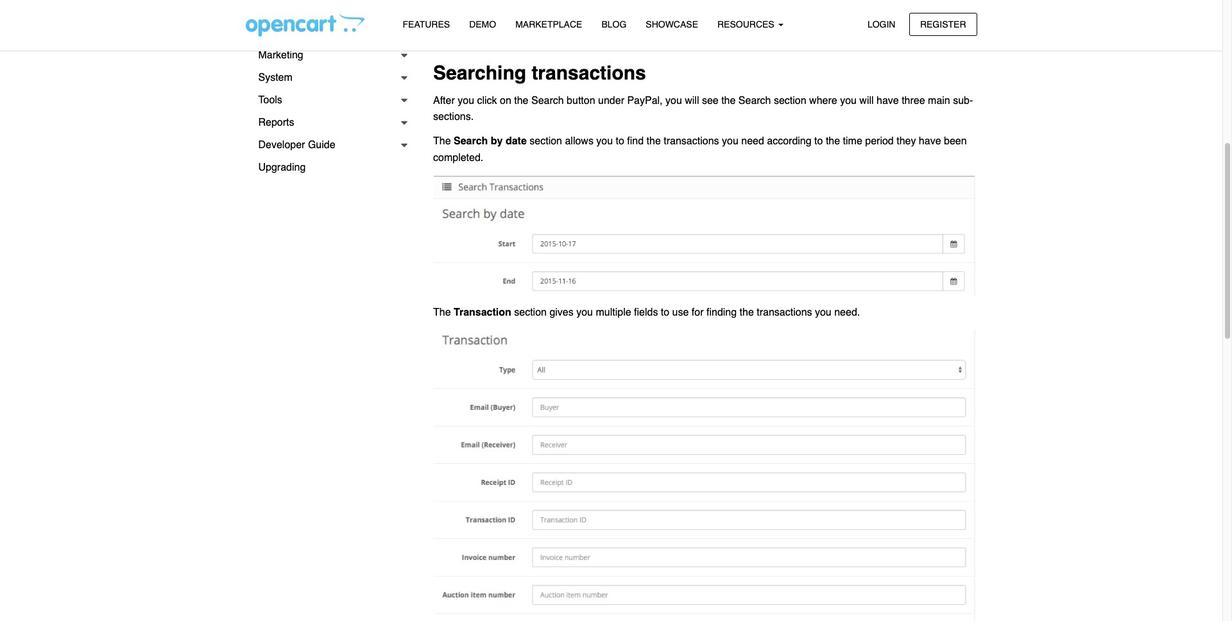 Task type: locate. For each thing, give the bounding box(es) containing it.
developer guide link
[[246, 134, 414, 157]]

0 vertical spatial need
[[662, 31, 685, 43]]

paypal down gift
[[259, 24, 289, 35]]

main
[[929, 95, 951, 106]]

1 horizontal spatial will
[[860, 95, 874, 106]]

resources
[[718, 19, 777, 30]]

to left setup
[[688, 31, 696, 43]]

transaction
[[454, 307, 512, 318]]

1 vertical spatial the
[[433, 307, 451, 318]]

0 horizontal spatial paypal
[[259, 24, 289, 35]]

1 will from the left
[[685, 95, 700, 106]]

paypal down marketplace
[[497, 31, 530, 43]]

for
[[462, 31, 477, 43]]

need
[[662, 31, 685, 43], [742, 136, 765, 147]]

section
[[568, 31, 601, 43], [774, 95, 807, 106], [530, 136, 563, 147], [515, 307, 547, 318]]

demo link
[[460, 13, 506, 36]]

where
[[810, 95, 838, 106]]

transactions up button
[[532, 62, 647, 84]]

0 vertical spatial have
[[877, 95, 899, 106]]

checkout
[[825, 31, 869, 43]]

register link
[[910, 13, 978, 36]]

1 horizontal spatial paypal
[[497, 31, 530, 43]]

1 horizontal spatial need
[[742, 136, 765, 147]]

the
[[433, 136, 451, 147], [433, 307, 451, 318]]

will up period
[[860, 95, 874, 106]]

paypal down resources
[[750, 31, 782, 43]]

will
[[685, 95, 700, 106], [860, 95, 874, 106]]

marketplace link
[[506, 13, 592, 36]]

by
[[491, 136, 503, 147]]

0 vertical spatial transactions
[[532, 62, 647, 84]]

paypal dashboard image
[[433, 0, 978, 21]]

1 vertical spatial transactions
[[664, 136, 720, 147]]

have
[[877, 95, 899, 106], [919, 136, 942, 147]]

you
[[642, 31, 659, 43], [458, 95, 475, 106], [666, 95, 682, 106], [841, 95, 857, 106], [597, 136, 613, 147], [722, 136, 739, 147], [577, 307, 593, 318], [816, 307, 832, 318]]

2 will from the left
[[860, 95, 874, 106]]

blog
[[602, 19, 627, 30]]

search
[[533, 31, 565, 43], [532, 95, 564, 106], [739, 95, 772, 106], [454, 136, 488, 147]]

the up completed.
[[433, 136, 451, 147]]

login link
[[857, 13, 907, 36]]

the
[[480, 31, 495, 43], [515, 95, 529, 106], [722, 95, 736, 106], [647, 136, 661, 147], [826, 136, 841, 147], [740, 307, 754, 318]]

showcase link
[[637, 13, 708, 36]]

reports link
[[246, 112, 414, 134]]

you right where at top
[[841, 95, 857, 106]]

after you click on the search button under paypal, you will see the search section where you will have three main sub- sections.
[[433, 95, 974, 123]]

gives
[[550, 307, 574, 318]]

0 horizontal spatial will
[[685, 95, 700, 106]]

to right 'according'
[[815, 136, 824, 147]]

paypal
[[259, 24, 289, 35], [497, 31, 530, 43], [750, 31, 782, 43]]

2 horizontal spatial transactions
[[757, 307, 813, 318]]

marketing
[[258, 49, 304, 61]]

the left transaction
[[433, 307, 451, 318]]

gift vouchers
[[259, 2, 313, 12]]

1 vertical spatial have
[[919, 136, 942, 147]]

reports
[[258, 117, 294, 128]]

upgrading link
[[246, 157, 414, 179]]

to down the blog
[[604, 31, 612, 43]]

express
[[785, 31, 822, 43]]

you right paypal,
[[666, 95, 682, 106]]

you left need.
[[816, 307, 832, 318]]

need for according
[[742, 136, 765, 147]]

transactions
[[532, 62, 647, 84], [664, 136, 720, 147], [757, 307, 813, 318]]

need left 'according'
[[742, 136, 765, 147]]

the right see
[[722, 95, 736, 106]]

section left where at top
[[774, 95, 807, 106]]

need inside the section allows you to find the transactions you need according to the time period they have been completed.
[[742, 136, 765, 147]]

the down the demo
[[480, 31, 495, 43]]

have left three
[[877, 95, 899, 106]]

find
[[628, 136, 644, 147]]

2 vertical spatial transactions
[[757, 307, 813, 318]]

see
[[702, 95, 719, 106]]

you up sections.
[[458, 95, 475, 106]]

sub-
[[954, 95, 974, 106]]

under
[[599, 95, 625, 106]]

three
[[902, 95, 926, 106]]

section right date
[[530, 136, 563, 147]]

have right they
[[919, 136, 942, 147]]

0 horizontal spatial need
[[662, 31, 685, 43]]

transactions left need.
[[757, 307, 813, 318]]

to
[[604, 31, 612, 43], [688, 31, 696, 43], [616, 136, 625, 147], [815, 136, 824, 147], [661, 307, 670, 318]]

2 the from the top
[[433, 307, 451, 318]]

0 vertical spatial the
[[433, 136, 451, 147]]

section allows you to find the transactions you need according to the time period they have been completed.
[[433, 136, 967, 164]]

0 horizontal spatial have
[[877, 95, 899, 106]]

need down showcase
[[662, 31, 685, 43]]

on
[[500, 95, 512, 106]]

opencart - open source shopping cart solution image
[[246, 13, 364, 37]]

1 horizontal spatial have
[[919, 136, 942, 147]]

1 horizontal spatial transactions
[[664, 136, 720, 147]]

gift
[[259, 2, 273, 12]]

blog link
[[592, 13, 637, 36]]

1 the from the top
[[433, 136, 451, 147]]

to left use
[[661, 307, 670, 318]]

period
[[866, 136, 894, 147]]

system link
[[246, 67, 414, 89]]

after
[[433, 95, 455, 106]]

1 vertical spatial need
[[742, 136, 765, 147]]

use
[[673, 307, 689, 318]]

tools link
[[246, 89, 414, 112]]

will left see
[[685, 95, 700, 106]]

the right on
[[515, 95, 529, 106]]

the right find
[[647, 136, 661, 147]]

transactions down the after you click on the search button under paypal, you will see the search section where you will have three main sub- sections.
[[664, 136, 720, 147]]

they
[[897, 136, 917, 147]]

the for the transaction section gives you multiple fields to use for finding the transactions you need.
[[433, 307, 451, 318]]



Task type: describe. For each thing, give the bounding box(es) containing it.
showcase
[[646, 19, 699, 30]]

search right see
[[739, 95, 772, 106]]

setup
[[699, 31, 724, 43]]

the for the search by date
[[433, 136, 451, 147]]

for the paypal search section to work, you need to setup your paypal express checkout account.
[[459, 31, 910, 43]]

the search by date
[[433, 136, 527, 147]]

the transaction section gives you multiple fields to use for finding the transactions you need.
[[433, 307, 861, 318]]

multiple
[[596, 307, 632, 318]]

developer
[[258, 139, 305, 151]]

date
[[506, 136, 527, 147]]

completed.
[[433, 152, 484, 164]]

paypal link
[[246, 19, 414, 41]]

section down marketplace
[[568, 31, 601, 43]]

section left gives
[[515, 307, 547, 318]]

button
[[567, 95, 596, 106]]

according
[[768, 136, 812, 147]]

have inside the after you click on the search button under paypal, you will see the search section where you will have three main sub- sections.
[[877, 95, 899, 106]]

tools
[[258, 94, 282, 106]]

section inside the section allows you to find the transactions you need according to the time period they have been completed.
[[530, 136, 563, 147]]

transactions inside the section allows you to find the transactions you need according to the time period they have been completed.
[[664, 136, 720, 147]]

register
[[921, 19, 967, 29]]

demo
[[470, 19, 496, 30]]

finding
[[707, 307, 737, 318]]

the right finding
[[740, 307, 754, 318]]

marketplace
[[516, 19, 583, 30]]

you right gives
[[577, 307, 593, 318]]

search up completed.
[[454, 136, 488, 147]]

2 horizontal spatial paypal
[[750, 31, 782, 43]]

system
[[258, 72, 293, 83]]

marketing link
[[246, 44, 414, 67]]

search by date image
[[433, 175, 978, 297]]

work,
[[615, 31, 640, 43]]

need for to
[[662, 31, 685, 43]]

features link
[[393, 13, 460, 36]]

you right allows
[[597, 136, 613, 147]]

guide
[[308, 139, 336, 151]]

features
[[403, 19, 450, 30]]

gift vouchers link
[[246, 0, 414, 19]]

resources link
[[708, 13, 793, 36]]

account.
[[871, 31, 910, 43]]

your
[[727, 31, 747, 43]]

vouchers
[[276, 2, 313, 12]]

searching
[[433, 62, 527, 84]]

transaction image
[[433, 329, 978, 622]]

for
[[692, 307, 704, 318]]

login
[[868, 19, 896, 29]]

need.
[[835, 307, 861, 318]]

fields
[[634, 307, 658, 318]]

click
[[477, 95, 497, 106]]

developer guide
[[258, 139, 336, 151]]

to left find
[[616, 136, 625, 147]]

upgrading
[[258, 162, 306, 173]]

searching transactions
[[433, 62, 647, 84]]

time
[[844, 136, 863, 147]]

been
[[945, 136, 967, 147]]

you down the after you click on the search button under paypal, you will see the search section where you will have three main sub- sections.
[[722, 136, 739, 147]]

paypal,
[[628, 95, 663, 106]]

sections.
[[433, 111, 474, 123]]

you right work,
[[642, 31, 659, 43]]

search down searching transactions
[[532, 95, 564, 106]]

have inside the section allows you to find the transactions you need according to the time period they have been completed.
[[919, 136, 942, 147]]

allows
[[565, 136, 594, 147]]

the left time
[[826, 136, 841, 147]]

search down marketplace
[[533, 31, 565, 43]]

0 horizontal spatial transactions
[[532, 62, 647, 84]]

section inside the after you click on the search button under paypal, you will see the search section where you will have three main sub- sections.
[[774, 95, 807, 106]]



Task type: vqa. For each thing, say whether or not it's contained in the screenshot.
OPEN on the right top of the page
no



